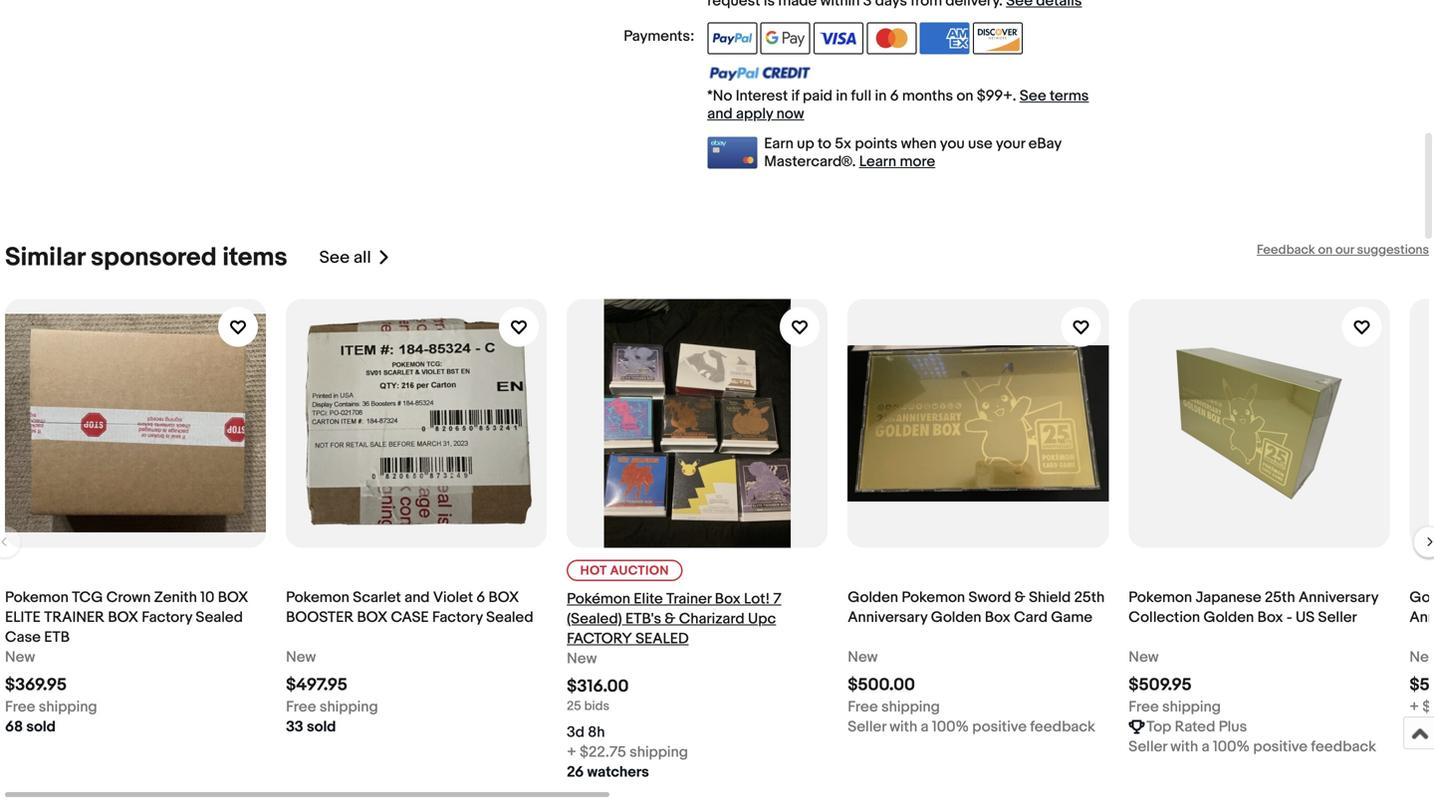 Task type: describe. For each thing, give the bounding box(es) containing it.
box inside pokemon japanese 25th anniversary collection golden box - us seller
[[1258, 609, 1283, 627]]

master card image
[[867, 22, 917, 54]]

lot!
[[744, 591, 770, 608]]

26
[[567, 764, 584, 782]]

your
[[996, 135, 1025, 153]]

and for apply
[[707, 105, 733, 123]]

zenith
[[154, 589, 197, 607]]

new text field for $509.95
[[1129, 648, 1159, 668]]

pokemon japanese 25th anniversary collection golden box - us seller
[[1129, 589, 1379, 627]]

to
[[818, 135, 832, 153]]

sealed for pokemon scarlet and violet 6 box booster box case factory sealed
[[486, 609, 534, 627]]

case
[[391, 609, 429, 627]]

golden pokemon sword & shield 25th anniversary golden box card game
[[848, 589, 1105, 627]]

$369.95 text field
[[5, 675, 67, 696]]

ebay
[[1029, 135, 1062, 153]]

$52
[[1410, 675, 1434, 696]]

$509.95
[[1129, 675, 1192, 696]]

months
[[902, 87, 953, 105]]

japanese
[[1196, 589, 1262, 607]]

golden inside pokemon japanese 25th anniversary collection golden box - us seller
[[1204, 609, 1254, 627]]

sponsored
[[91, 242, 217, 273]]

$500.00
[[848, 675, 915, 696]]

0 horizontal spatial on
[[957, 87, 974, 105]]

box right violet
[[489, 589, 519, 607]]

mastercard®.
[[764, 153, 856, 171]]

pokémon
[[567, 591, 630, 608]]

free shipping text field for $369.95
[[5, 698, 97, 718]]

& inside 'golden pokemon sword & shield 25th anniversary golden box card game'
[[1015, 589, 1026, 607]]

game
[[1051, 609, 1093, 627]]

apply
[[736, 105, 773, 123]]

seller with a 100% positive feedback
[[1129, 738, 1376, 756]]

positive inside text box
[[1253, 738, 1308, 756]]

all
[[354, 247, 371, 268]]

free shipping text field for $497.95
[[286, 698, 378, 718]]

8h
[[588, 724, 605, 742]]

more
[[900, 153, 935, 171]]

shipping inside pokémon elite trainer box lot! 7 (sealed) etb's & charizard upc factory sealed new $316.00 25 bids 3d 8h + $22.75 shipping 26 watchers
[[630, 744, 688, 762]]

& inside pokémon elite trainer box lot! 7 (sealed) etb's & charizard upc factory sealed new $316.00 25 bids 3d 8h + $22.75 shipping 26 watchers
[[665, 610, 676, 628]]

sell
[[1410, 719, 1434, 736]]

new for $497.95
[[286, 649, 316, 667]]

$316.00 text field
[[567, 677, 629, 698]]

1 horizontal spatial golden
[[931, 609, 982, 627]]

*no interest if paid in full in 6 months on $99+.
[[707, 87, 1020, 105]]

sealed
[[636, 630, 689, 648]]

$497.95
[[286, 675, 348, 696]]

bids
[[584, 699, 610, 715]]

now
[[777, 105, 804, 123]]

hot
[[580, 564, 607, 579]]

pokemon for pokemon tcg crown zenith 10 box elite trainer box factory sealed case etb new $369.95 free shipping 68 sold
[[5, 589, 69, 607]]

+ inside new $52 + $8 sell
[[1410, 699, 1419, 717]]

positive inside new $500.00 free shipping seller with a 100% positive feedback
[[972, 719, 1027, 736]]

+ $8 text field
[[1410, 698, 1434, 718]]

factory for pokemon scarlet and violet 6 box booster box case factory sealed
[[432, 609, 483, 627]]

Sell text field
[[1410, 718, 1434, 737]]

rated
[[1175, 719, 1216, 736]]

33
[[286, 719, 303, 736]]

plus
[[1219, 719, 1247, 736]]

free inside pokemon tcg crown zenith 10 box elite trainer box factory sealed case etb new $369.95 free shipping 68 sold
[[5, 699, 35, 717]]

new $509.95 free shipping
[[1129, 649, 1221, 717]]

1 horizontal spatial a
[[1202, 738, 1210, 756]]

5x
[[835, 135, 852, 153]]

7
[[773, 591, 782, 608]]

learn more link
[[859, 153, 935, 171]]

2 in from the left
[[875, 87, 887, 105]]

crown
[[106, 589, 151, 607]]

box inside 'golden pokemon sword & shield 25th anniversary golden box card game'
[[985, 609, 1011, 627]]

tcg
[[72, 589, 103, 607]]

free shipping text field for $509.95
[[1129, 698, 1221, 718]]

6 inside "pokemon scarlet and violet 6 box booster box case factory sealed"
[[477, 589, 485, 607]]

See all text field
[[319, 247, 371, 268]]

when
[[901, 135, 937, 153]]

free shipping text field for $500.00
[[848, 698, 940, 718]]

$52 text field
[[1410, 675, 1434, 696]]

0 horizontal spatial seller with a 100% positive feedback text field
[[848, 718, 1095, 737]]

see all
[[319, 247, 371, 268]]

new $52 + $8 sell
[[1410, 649, 1434, 736]]

with inside new $500.00 free shipping seller with a 100% positive feedback
[[890, 719, 918, 736]]

similar sponsored items
[[5, 242, 287, 273]]

see terms and apply now
[[707, 87, 1089, 123]]

top rated plus
[[1147, 719, 1247, 736]]

26 watchers text field
[[567, 763, 649, 783]]

$316.00
[[567, 677, 629, 698]]

100% inside new $500.00 free shipping seller with a 100% positive feedback
[[932, 719, 969, 736]]

free for $497.95
[[286, 699, 316, 717]]

new $500.00 free shipping seller with a 100% positive feedback
[[848, 649, 1095, 736]]

booster
[[286, 609, 354, 627]]

1 horizontal spatial seller with a 100% positive feedback text field
[[1129, 737, 1376, 757]]

0 vertical spatial 6
[[890, 87, 899, 105]]

factory for pokemon tcg crown zenith 10 box elite trainer box factory sealed case etb new $369.95 free shipping 68 sold
[[142, 609, 192, 627]]

if
[[791, 87, 799, 105]]

new text field for $369.95
[[5, 648, 35, 668]]

$8
[[1423, 699, 1434, 717]]

new $497.95 free shipping 33 sold
[[286, 649, 378, 736]]

elite
[[634, 591, 663, 608]]

trainer
[[666, 591, 712, 608]]

+ $22.75 shipping text field
[[567, 743, 688, 763]]

box down the crown
[[108, 609, 138, 627]]

25 bids text field
[[567, 699, 610, 715]]

charizard
[[679, 610, 745, 628]]

anniversary inside 'golden pokemon sword & shield 25th anniversary golden box card game'
[[848, 609, 928, 627]]

feedback on our suggestions link
[[1257, 242, 1429, 258]]

10
[[200, 589, 215, 607]]

collection
[[1129, 609, 1200, 627]]

pokemon tcg crown zenith 10 box elite trainer box factory sealed case etb new $369.95 free shipping 68 sold
[[5, 589, 248, 736]]

elite
[[5, 609, 41, 627]]

Top Rated Plus text field
[[1147, 718, 1247, 737]]

new text field for $52
[[1410, 648, 1434, 668]]



Task type: vqa. For each thing, say whether or not it's contained in the screenshot.
The On
yes



Task type: locate. For each thing, give the bounding box(es) containing it.
free for $509.95
[[1129, 699, 1159, 717]]

auction
[[610, 564, 669, 579]]

free shipping text field up top
[[1129, 698, 1221, 718]]

gol
[[1410, 589, 1434, 627]]

free shipping text field down the $369.95 text field at bottom
[[5, 698, 97, 718]]

on left our
[[1318, 242, 1333, 258]]

us
[[1296, 609, 1315, 627]]

0 vertical spatial 100%
[[932, 719, 969, 736]]

pokemon scarlet and violet 6 box booster box case factory sealed
[[286, 589, 534, 627]]

3 free from the left
[[848, 699, 878, 717]]

points
[[855, 135, 898, 153]]

0 horizontal spatial and
[[404, 589, 430, 607]]

in left full
[[836, 87, 848, 105]]

seller with a 100% positive feedback text field down $500.00 at the bottom of page
[[848, 718, 1095, 737]]

new inside new $497.95 free shipping 33 sold
[[286, 649, 316, 667]]

seller with a 100% positive feedback text field down plus at the right bottom of page
[[1129, 737, 1376, 757]]

etb
[[44, 629, 70, 647]]

0 horizontal spatial 25th
[[1074, 589, 1105, 607]]

sword
[[969, 589, 1011, 607]]

box down scarlet
[[357, 609, 388, 627]]

seller down top
[[1129, 738, 1167, 756]]

0 vertical spatial anniversary
[[1299, 589, 1379, 607]]

2 horizontal spatial golden
[[1204, 609, 1254, 627]]

1 in from the left
[[836, 87, 848, 105]]

33 sold text field
[[286, 718, 336, 737]]

new inside new $500.00 free shipping seller with a 100% positive feedback
[[848, 649, 878, 667]]

2 pokemon from the left
[[286, 589, 349, 607]]

new for $500.00
[[848, 649, 878, 667]]

3 pokemon from the left
[[902, 589, 965, 607]]

1 horizontal spatial new text field
[[848, 648, 878, 668]]

1 horizontal spatial sealed
[[486, 609, 534, 627]]

shipping for $500.00
[[881, 699, 940, 717]]

pokemon inside pokemon tcg crown zenith 10 box elite trainer box factory sealed case etb new $369.95 free shipping 68 sold
[[5, 589, 69, 607]]

2 horizontal spatial box
[[1258, 609, 1283, 627]]

new text field for $500.00
[[848, 648, 878, 668]]

100%
[[932, 719, 969, 736], [1213, 738, 1250, 756]]

new up $509.95 text box
[[1129, 649, 1159, 667]]

sealed
[[196, 609, 243, 627], [486, 609, 534, 627]]

1 vertical spatial with
[[1171, 738, 1198, 756]]

shipping down $497.95 text field
[[320, 699, 378, 717]]

68
[[5, 719, 23, 736]]

+ up the 26
[[567, 744, 576, 762]]

shipping inside the new $509.95 free shipping
[[1162, 699, 1221, 717]]

6 right violet
[[477, 589, 485, 607]]

similar
[[5, 242, 85, 273]]

and for violet
[[404, 589, 430, 607]]

shipping for $509.95
[[1162, 699, 1221, 717]]

see terms and apply now link
[[707, 87, 1089, 123]]

sealed inside "pokemon scarlet and violet 6 box booster box case factory sealed"
[[486, 609, 534, 627]]

+
[[1410, 699, 1419, 717], [567, 744, 576, 762]]

pokemon up elite
[[5, 589, 69, 607]]

factory down violet
[[432, 609, 483, 627]]

scarlet
[[353, 589, 401, 607]]

0 horizontal spatial new text field
[[5, 648, 35, 668]]

up
[[797, 135, 814, 153]]

free shipping text field down $497.95 text field
[[286, 698, 378, 718]]

new inside pokemon tcg crown zenith 10 box elite trainer box factory sealed case etb new $369.95 free shipping 68 sold
[[5, 649, 35, 667]]

1 vertical spatial 100%
[[1213, 738, 1250, 756]]

golden up $500.00 text box
[[848, 589, 898, 607]]

seller down $500.00 at the bottom of page
[[848, 719, 886, 736]]

Free shipping text field
[[5, 698, 97, 718], [286, 698, 378, 718], [848, 698, 940, 718], [1129, 698, 1221, 718]]

1 horizontal spatial 100%
[[1213, 738, 1250, 756]]

box down "sword"
[[985, 609, 1011, 627]]

3 free shipping text field from the left
[[848, 698, 940, 718]]

sealed for pokemon tcg crown zenith 10 box elite trainer box factory sealed case etb new $369.95 free shipping 68 sold
[[196, 609, 243, 627]]

1 sold from the left
[[26, 719, 56, 736]]

*no
[[707, 87, 732, 105]]

seller inside text box
[[1129, 738, 1167, 756]]

0 horizontal spatial sold
[[26, 719, 56, 736]]

sold inside pokemon tcg crown zenith 10 box elite trainer box factory sealed case etb new $369.95 free shipping 68 sold
[[26, 719, 56, 736]]

visa image
[[814, 22, 864, 54]]

$509.95 text field
[[1129, 675, 1192, 696]]

learn
[[859, 153, 897, 171]]

2 horizontal spatial seller
[[1318, 609, 1357, 627]]

6 right full
[[890, 87, 899, 105]]

paypal credit image
[[707, 66, 811, 82]]

in right full
[[875, 87, 887, 105]]

shipping inside new $500.00 free shipping seller with a 100% positive feedback
[[881, 699, 940, 717]]

0 horizontal spatial anniversary
[[848, 609, 928, 627]]

feedback on our suggestions
[[1257, 242, 1429, 258]]

new up $497.95
[[286, 649, 316, 667]]

and
[[707, 105, 733, 123], [404, 589, 430, 607]]

1 vertical spatial seller
[[848, 719, 886, 736]]

see for all
[[319, 247, 350, 268]]

0 horizontal spatial new text field
[[286, 648, 316, 668]]

you
[[940, 135, 965, 153]]

full
[[851, 87, 872, 105]]

with inside text box
[[1171, 738, 1198, 756]]

earn up to 5x points when you use your ebay mastercard®.
[[764, 135, 1062, 171]]

2 sealed from the left
[[486, 609, 534, 627]]

1 horizontal spatial &
[[1015, 589, 1026, 607]]

factory
[[567, 630, 632, 648]]

sold inside new $497.95 free shipping 33 sold
[[307, 719, 336, 736]]

pokemon inside pokemon japanese 25th anniversary collection golden box - us seller
[[1129, 589, 1192, 607]]

new text field for $497.95
[[286, 648, 316, 668]]

see all link
[[319, 242, 391, 273]]

new
[[5, 649, 35, 667], [286, 649, 316, 667], [848, 649, 878, 667], [1129, 649, 1159, 667], [1410, 649, 1434, 667], [567, 650, 597, 668]]

new inside pokémon elite trainer box lot! 7 (sealed) etb's & charizard upc factory sealed new $316.00 25 bids 3d 8h + $22.75 shipping 26 watchers
[[567, 650, 597, 668]]

feedback inside text box
[[1311, 738, 1376, 756]]

1 free shipping text field from the left
[[5, 698, 97, 718]]

discover image
[[973, 22, 1023, 54]]

0 vertical spatial positive
[[972, 719, 1027, 736]]

seller inside pokemon japanese 25th anniversary collection golden box - us seller
[[1318, 609, 1357, 627]]

new for $509.95
[[1129, 649, 1159, 667]]

1 horizontal spatial 25th
[[1265, 589, 1295, 607]]

0 vertical spatial a
[[921, 719, 929, 736]]

0 horizontal spatial 6
[[477, 589, 485, 607]]

0 horizontal spatial +
[[567, 744, 576, 762]]

shipping up watchers on the bottom
[[630, 744, 688, 762]]

new up $500.00 at the bottom of page
[[848, 649, 878, 667]]

& up sealed
[[665, 610, 676, 628]]

0 vertical spatial see
[[1020, 87, 1046, 105]]

0 horizontal spatial &
[[665, 610, 676, 628]]

new text field up $497.95
[[286, 648, 316, 668]]

1 pokemon from the left
[[5, 589, 69, 607]]

with down $500.00 text box
[[890, 719, 918, 736]]

pokemon
[[5, 589, 69, 607], [286, 589, 349, 607], [902, 589, 965, 607], [1129, 589, 1192, 607]]

free shipping text field down $500.00 text box
[[848, 698, 940, 718]]

new down case at the bottom left of the page
[[5, 649, 35, 667]]

0 horizontal spatial positive
[[972, 719, 1027, 736]]

box left - at right
[[1258, 609, 1283, 627]]

items
[[222, 242, 287, 273]]

box inside pokémon elite trainer box lot! 7 (sealed) etb's & charizard upc factory sealed new $316.00 25 bids 3d 8h + $22.75 shipping 26 watchers
[[715, 591, 741, 608]]

1 horizontal spatial factory
[[432, 609, 483, 627]]

0 vertical spatial on
[[957, 87, 974, 105]]

watchers
[[587, 764, 649, 782]]

1 horizontal spatial and
[[707, 105, 733, 123]]

case
[[5, 629, 41, 647]]

New text field
[[286, 648, 316, 668], [848, 648, 878, 668], [1410, 648, 1434, 668]]

1 horizontal spatial +
[[1410, 699, 1419, 717]]

0 horizontal spatial factory
[[142, 609, 192, 627]]

and left apply
[[707, 105, 733, 123]]

0 horizontal spatial feedback
[[1030, 719, 1095, 736]]

1 horizontal spatial new text field
[[567, 649, 597, 669]]

with down "rated"
[[1171, 738, 1198, 756]]

& up card on the bottom of page
[[1015, 589, 1026, 607]]

anniversary up $500.00 text box
[[848, 609, 928, 627]]

new text field up $52 text box
[[1410, 648, 1434, 668]]

25th up - at right
[[1265, 589, 1295, 607]]

new for $52
[[1410, 649, 1434, 667]]

pokemon for pokemon japanese 25th anniversary collection golden box - us seller
[[1129, 589, 1192, 607]]

0 vertical spatial seller
[[1318, 609, 1357, 627]]

shipping inside pokemon tcg crown zenith 10 box elite trainer box factory sealed case etb new $369.95 free shipping 68 sold
[[39, 699, 97, 717]]

box right the 10
[[218, 589, 248, 607]]

4 free from the left
[[1129, 699, 1159, 717]]

0 horizontal spatial golden
[[848, 589, 898, 607]]

on left $99+.
[[957, 87, 974, 105]]

free up top
[[1129, 699, 1159, 717]]

earn
[[764, 135, 794, 153]]

our
[[1336, 242, 1354, 258]]

0 vertical spatial &
[[1015, 589, 1026, 607]]

anniversary inside pokemon japanese 25th anniversary collection golden box - us seller
[[1299, 589, 1379, 607]]

1 vertical spatial feedback
[[1311, 738, 1376, 756]]

shipping down $369.95 on the left bottom
[[39, 699, 97, 717]]

anniversary up "us"
[[1299, 589, 1379, 607]]

1 horizontal spatial in
[[875, 87, 887, 105]]

1 vertical spatial see
[[319, 247, 350, 268]]

2 25th from the left
[[1265, 589, 1295, 607]]

3 new text field from the left
[[1410, 648, 1434, 668]]

box up charizard
[[715, 591, 741, 608]]

shipping
[[39, 699, 97, 717], [320, 699, 378, 717], [881, 699, 940, 717], [1162, 699, 1221, 717], [630, 744, 688, 762]]

payments:
[[624, 27, 694, 45]]

new text field down "factory" on the bottom left
[[567, 649, 597, 669]]

4 free shipping text field from the left
[[1129, 698, 1221, 718]]

1 vertical spatial anniversary
[[848, 609, 928, 627]]

seller
[[1318, 609, 1357, 627], [848, 719, 886, 736], [1129, 738, 1167, 756]]

2 horizontal spatial new text field
[[1410, 648, 1434, 668]]

sold
[[26, 719, 56, 736], [307, 719, 336, 736]]

1 factory from the left
[[142, 609, 192, 627]]

2 sold from the left
[[307, 719, 336, 736]]

see inside "see terms and apply now"
[[1020, 87, 1046, 105]]

0 vertical spatial and
[[707, 105, 733, 123]]

ebay mastercard image
[[707, 137, 757, 169]]

0 horizontal spatial a
[[921, 719, 929, 736]]

new text field up $509.95 text box
[[1129, 648, 1159, 668]]

feedback
[[1030, 719, 1095, 736], [1311, 738, 1376, 756]]

card
[[1014, 609, 1048, 627]]

1 horizontal spatial see
[[1020, 87, 1046, 105]]

0 horizontal spatial 100%
[[932, 719, 969, 736]]

1 vertical spatial &
[[665, 610, 676, 628]]

sold right 33
[[307, 719, 336, 736]]

2 free shipping text field from the left
[[286, 698, 378, 718]]

1 horizontal spatial 6
[[890, 87, 899, 105]]

terms
[[1050, 87, 1089, 105]]

factory
[[142, 609, 192, 627], [432, 609, 483, 627]]

new down "factory" on the bottom left
[[567, 650, 597, 668]]

new text field for $316.00
[[567, 649, 597, 669]]

1 horizontal spatial sold
[[307, 719, 336, 736]]

golden down japanese
[[1204, 609, 1254, 627]]

new text field down case at the bottom left of the page
[[5, 648, 35, 668]]

$99+.
[[977, 87, 1016, 105]]

golden
[[848, 589, 898, 607], [931, 609, 982, 627], [1204, 609, 1254, 627]]

pokemon inside "pokemon scarlet and violet 6 box booster box case factory sealed"
[[286, 589, 349, 607]]

1 vertical spatial and
[[404, 589, 430, 607]]

free inside the new $509.95 free shipping
[[1129, 699, 1159, 717]]

pokemon up collection
[[1129, 589, 1192, 607]]

shipping down $500.00 text box
[[881, 699, 940, 717]]

seller inside new $500.00 free shipping seller with a 100% positive feedback
[[848, 719, 886, 736]]

shield
[[1029, 589, 1071, 607]]

factory inside pokemon tcg crown zenith 10 box elite trainer box factory sealed case etb new $369.95 free shipping 68 sold
[[142, 609, 192, 627]]

free for $500.00
[[848, 699, 878, 717]]

a inside new $500.00 free shipping seller with a 100% positive feedback
[[921, 719, 929, 736]]

factory down zenith
[[142, 609, 192, 627]]

upc
[[748, 610, 776, 628]]

0 vertical spatial with
[[890, 719, 918, 736]]

pokemon for pokemon scarlet and violet 6 box booster box case factory sealed
[[286, 589, 349, 607]]

suggestions
[[1357, 242, 1429, 258]]

2 factory from the left
[[432, 609, 483, 627]]

25th
[[1074, 589, 1105, 607], [1265, 589, 1295, 607]]

and inside "see terms and apply now"
[[707, 105, 733, 123]]

1 horizontal spatial feedback
[[1311, 738, 1376, 756]]

new text field up $500.00 at the bottom of page
[[848, 648, 878, 668]]

pokemon left "sword"
[[902, 589, 965, 607]]

Seller with a 100% positive feedback text field
[[848, 718, 1095, 737], [1129, 737, 1376, 757]]

golden down "sword"
[[931, 609, 982, 627]]

sealed left (sealed)
[[486, 609, 534, 627]]

anniversary
[[1299, 589, 1379, 607], [848, 609, 928, 627]]

New text field
[[5, 648, 35, 668], [1129, 648, 1159, 668], [567, 649, 597, 669]]

trainer
[[44, 609, 105, 627]]

2 horizontal spatial new text field
[[1129, 648, 1159, 668]]

0 horizontal spatial in
[[836, 87, 848, 105]]

shipping inside new $497.95 free shipping 33 sold
[[320, 699, 378, 717]]

0 vertical spatial feedback
[[1030, 719, 1095, 736]]

2 free from the left
[[286, 699, 316, 717]]

feedback
[[1257, 242, 1315, 258]]

0 vertical spatial +
[[1410, 699, 1419, 717]]

1 sealed from the left
[[196, 609, 243, 627]]

$497.95 text field
[[286, 675, 348, 696]]

0 horizontal spatial seller
[[848, 719, 886, 736]]

sealed inside pokemon tcg crown zenith 10 box elite trainer box factory sealed case etb new $369.95 free shipping 68 sold
[[196, 609, 243, 627]]

1 vertical spatial +
[[567, 744, 576, 762]]

feedback inside new $500.00 free shipping seller with a 100% positive feedback
[[1030, 719, 1095, 736]]

0 horizontal spatial box
[[715, 591, 741, 608]]

3d
[[567, 724, 585, 742]]

1 horizontal spatial box
[[985, 609, 1011, 627]]

0 horizontal spatial see
[[319, 247, 350, 268]]

1 vertical spatial positive
[[1253, 738, 1308, 756]]

top
[[1147, 719, 1172, 736]]

25th inside 'golden pokemon sword & shield 25th anniversary golden box card game'
[[1074, 589, 1105, 607]]

25th up game
[[1074, 589, 1105, 607]]

free up the 68
[[5, 699, 35, 717]]

factory inside "pokemon scarlet and violet 6 box booster box case factory sealed"
[[432, 609, 483, 627]]

100% inside text box
[[1213, 738, 1250, 756]]

68 sold text field
[[5, 718, 56, 737]]

and inside "pokemon scarlet and violet 6 box booster box case factory sealed"
[[404, 589, 430, 607]]

shipping for $497.95
[[320, 699, 378, 717]]

violet
[[433, 589, 473, 607]]

free up 33
[[286, 699, 316, 717]]

2 vertical spatial seller
[[1129, 738, 1167, 756]]

1 horizontal spatial anniversary
[[1299, 589, 1379, 607]]

pokémon elite trainer box lot! 7 (sealed) etb's & charizard upc factory sealed new $316.00 25 bids 3d 8h + $22.75 shipping 26 watchers
[[567, 591, 782, 782]]

see left all
[[319, 247, 350, 268]]

see left terms
[[1020, 87, 1046, 105]]

and up case
[[404, 589, 430, 607]]

25th inside pokemon japanese 25th anniversary collection golden box - us seller
[[1265, 589, 1295, 607]]

2 new text field from the left
[[848, 648, 878, 668]]

shipping up "rated"
[[1162, 699, 1221, 717]]

box
[[715, 591, 741, 608], [985, 609, 1011, 627], [1258, 609, 1283, 627]]

1 horizontal spatial positive
[[1253, 738, 1308, 756]]

pokemon up the booster
[[286, 589, 349, 607]]

free inside new $500.00 free shipping seller with a 100% positive feedback
[[848, 699, 878, 717]]

1 horizontal spatial with
[[1171, 738, 1198, 756]]

positive
[[972, 719, 1027, 736], [1253, 738, 1308, 756]]

google pay image
[[761, 22, 810, 54]]

3d 8h text field
[[567, 723, 605, 743]]

25
[[567, 699, 581, 715]]

$22.75
[[580, 744, 626, 762]]

learn more
[[859, 153, 935, 171]]

1 horizontal spatial seller
[[1129, 738, 1167, 756]]

new up $52 text box
[[1410, 649, 1434, 667]]

1 new text field from the left
[[286, 648, 316, 668]]

1 vertical spatial 6
[[477, 589, 485, 607]]

see for terms
[[1020, 87, 1046, 105]]

$500.00 text field
[[848, 675, 915, 696]]

american express image
[[920, 22, 970, 54]]

seller right "us"
[[1318, 609, 1357, 627]]

sold right the 68
[[26, 719, 56, 736]]

0 horizontal spatial with
[[890, 719, 918, 736]]

free inside new $497.95 free shipping 33 sold
[[286, 699, 316, 717]]

$369.95
[[5, 675, 67, 696]]

new inside the new $509.95 free shipping
[[1129, 649, 1159, 667]]

hot auction
[[580, 564, 669, 579]]

interest
[[736, 87, 788, 105]]

1 vertical spatial on
[[1318, 242, 1333, 258]]

-
[[1287, 609, 1292, 627]]

free down $500.00 at the bottom of page
[[848, 699, 878, 717]]

0 horizontal spatial sealed
[[196, 609, 243, 627]]

paypal image
[[707, 22, 757, 54]]

sealed down the 10
[[196, 609, 243, 627]]

pokemon inside 'golden pokemon sword & shield 25th anniversary golden box card game'
[[902, 589, 965, 607]]

1 25th from the left
[[1074, 589, 1105, 607]]

paid
[[803, 87, 833, 105]]

1 free from the left
[[5, 699, 35, 717]]

+ left $8
[[1410, 699, 1419, 717]]

1 vertical spatial a
[[1202, 738, 1210, 756]]

+ inside pokémon elite trainer box lot! 7 (sealed) etb's & charizard upc factory sealed new $316.00 25 bids 3d 8h + $22.75 shipping 26 watchers
[[567, 744, 576, 762]]

box
[[218, 589, 248, 607], [489, 589, 519, 607], [108, 609, 138, 627], [357, 609, 388, 627]]

in
[[836, 87, 848, 105], [875, 87, 887, 105]]

1 horizontal spatial on
[[1318, 242, 1333, 258]]

4 pokemon from the left
[[1129, 589, 1192, 607]]



